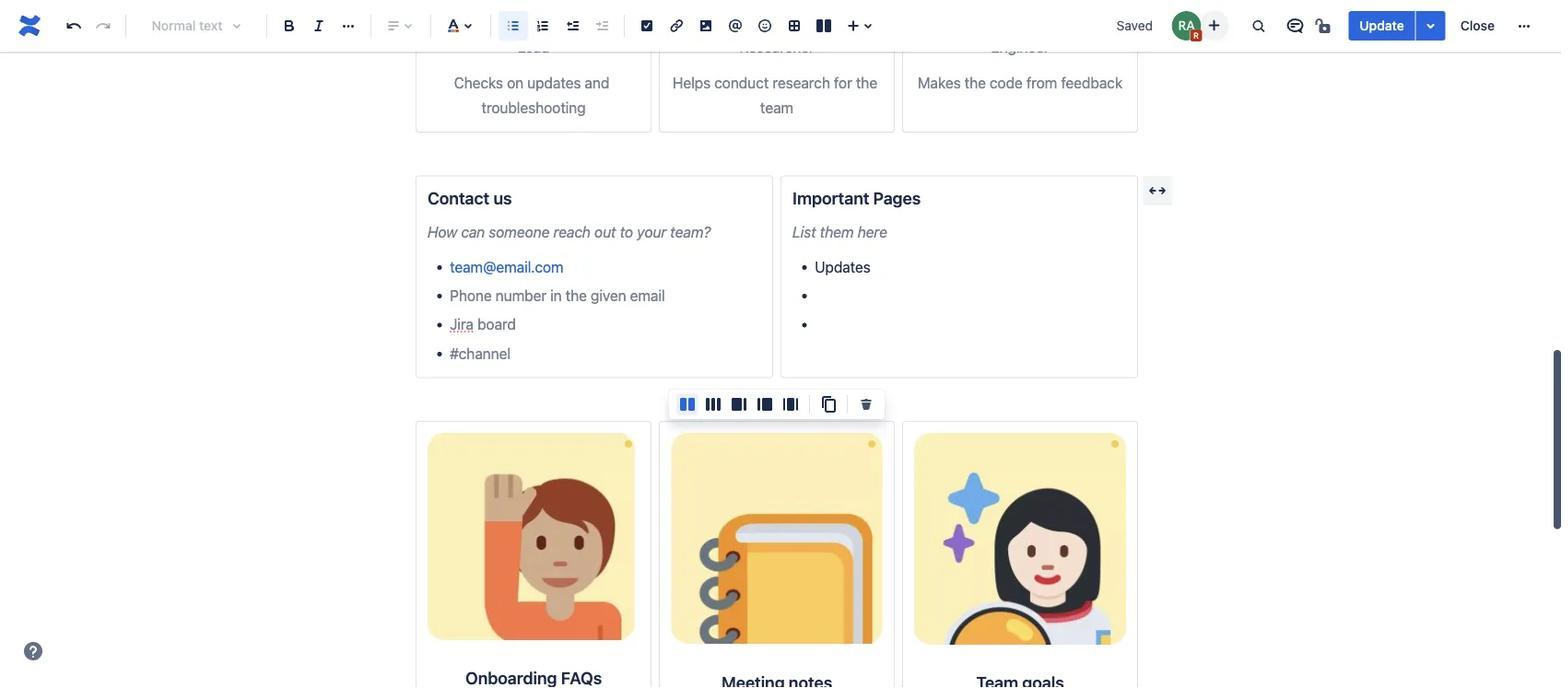 Task type: locate. For each thing, give the bounding box(es) containing it.
and
[[585, 74, 610, 91]]

phone number in the given email
[[450, 287, 665, 304]]

on
[[507, 74, 524, 91]]

in
[[551, 287, 562, 304]]

makes the code from feedback
[[918, 74, 1123, 91]]

help image
[[22, 641, 44, 663]]

confluence image
[[15, 11, 44, 41], [15, 11, 44, 41]]

the inside helps conduct research for the team
[[856, 74, 878, 91]]

close
[[1461, 18, 1496, 33]]

someone
[[489, 223, 550, 241]]

out
[[595, 223, 616, 241]]

add image, video, or file image
[[695, 15, 717, 37]]

research
[[773, 74, 831, 91]]

number
[[496, 287, 547, 304]]

0 horizontal spatial the
[[566, 287, 587, 304]]

three columns image
[[703, 394, 725, 416]]

emoji image
[[754, 15, 776, 37]]

undo ⌘z image
[[63, 15, 85, 37]]

from
[[1027, 74, 1058, 91]]

the left 'code'
[[965, 74, 986, 91]]

invite to edit image
[[1204, 14, 1226, 36]]

the
[[856, 74, 878, 91], [965, 74, 986, 91], [566, 287, 587, 304]]

indent tab image
[[591, 15, 613, 37]]

adjust update settings image
[[1421, 15, 1443, 37]]

three columns with sidebars image
[[780, 394, 802, 416]]

1 horizontal spatial the
[[856, 74, 878, 91]]

important
[[793, 188, 870, 208]]

updates
[[815, 258, 871, 275]]

copy image
[[818, 394, 840, 416]]

how can someone reach out to your team?
[[428, 223, 711, 241]]

can
[[461, 223, 485, 241]]

email
[[630, 287, 665, 304]]

two columns image
[[677, 394, 699, 416]]

faqs
[[561, 669, 602, 689]]

the right in
[[566, 287, 587, 304]]

helps conduct research for the team
[[673, 74, 882, 117]]

important pages
[[793, 188, 921, 208]]

layouts image
[[813, 15, 835, 37]]

jira
[[450, 316, 474, 333]]

conduct
[[715, 74, 769, 91]]

team@email.com link
[[450, 258, 564, 275]]

more formatting image
[[337, 15, 360, 37]]

action item image
[[636, 15, 658, 37]]

italic ⌘i image
[[308, 15, 330, 37]]

code
[[990, 74, 1023, 91]]

numbered list ⌘⇧7 image
[[532, 15, 554, 37]]

troubleshooting
[[482, 99, 586, 117]]

checks
[[454, 74, 503, 91]]

feedback
[[1062, 74, 1123, 91]]

us
[[494, 188, 512, 208]]

team
[[761, 99, 794, 117]]

remove image
[[856, 394, 878, 416]]

how
[[428, 223, 458, 241]]

checks on updates and troubleshooting
[[454, 74, 614, 117]]

team@email.com
[[450, 258, 564, 275]]

the right for
[[856, 74, 878, 91]]

lead
[[518, 38, 550, 55]]



Task type: describe. For each thing, give the bounding box(es) containing it.
onboarding faqs
[[466, 669, 602, 689]]

given
[[591, 287, 627, 304]]

update
[[1360, 18, 1405, 33]]

#channel
[[450, 345, 511, 362]]

updates
[[528, 74, 581, 91]]

your
[[637, 223, 667, 241]]

contact
[[428, 188, 490, 208]]

engineer
[[992, 38, 1050, 55]]

researcher
[[740, 38, 815, 55]]

update button
[[1349, 11, 1416, 41]]

reach
[[554, 223, 591, 241]]

comment icon image
[[1285, 15, 1307, 37]]

link image
[[666, 15, 688, 37]]

onboarding
[[466, 669, 557, 689]]

pages
[[874, 188, 921, 208]]

list
[[793, 223, 816, 241]]

redo ⌘⇧z image
[[92, 15, 114, 37]]

helps
[[673, 74, 711, 91]]

2 horizontal spatial the
[[965, 74, 986, 91]]

board
[[478, 316, 516, 333]]

bullet list ⌘⇧8 image
[[503, 15, 525, 37]]

mention image
[[725, 15, 747, 37]]

ruby anderson image
[[1172, 11, 1202, 41]]

more image
[[1514, 15, 1536, 37]]

to
[[620, 223, 633, 241]]

outdent ⇧tab image
[[562, 15, 584, 37]]

right sidebar image
[[728, 394, 751, 416]]

them
[[820, 223, 854, 241]]

bold ⌘b image
[[278, 15, 301, 37]]

find and replace image
[[1248, 15, 1270, 37]]

table image
[[784, 15, 806, 37]]

jira board
[[450, 316, 516, 333]]

close button
[[1450, 11, 1507, 41]]

makes
[[918, 74, 961, 91]]

phone
[[450, 287, 492, 304]]

here
[[858, 223, 888, 241]]

list them here
[[793, 223, 888, 241]]

saved
[[1117, 18, 1154, 33]]

team?
[[671, 223, 711, 241]]

contact us
[[428, 188, 512, 208]]

for
[[834, 74, 853, 91]]

go wide image
[[1147, 180, 1169, 202]]

no restrictions image
[[1314, 15, 1336, 37]]

left sidebar image
[[754, 394, 776, 416]]



Task type: vqa. For each thing, say whether or not it's contained in the screenshot.


